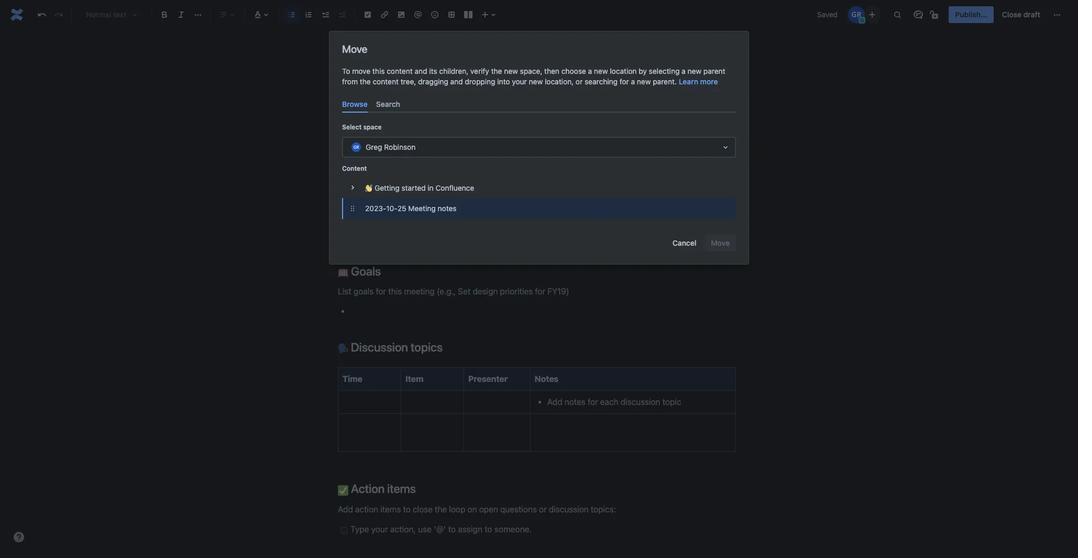 Task type: vqa. For each thing, say whether or not it's contained in the screenshot.
:thought_balloon: 'image'
no



Task type: describe. For each thing, give the bounding box(es) containing it.
0 vertical spatial robinson
[[371, 47, 403, 56]]

action
[[351, 482, 385, 496]]

add image, video, or file image
[[395, 8, 408, 21]]

close draft
[[1003, 10, 1041, 19]]

greg inside move "dialog"
[[366, 142, 382, 151]]

1 vertical spatial and
[[451, 77, 463, 86]]

tree inside move "dialog"
[[342, 177, 736, 219]]

into
[[498, 77, 510, 86]]

mention image
[[412, 8, 425, 21]]

new up learn more
[[688, 67, 702, 75]]

0 vertical spatial greg robinson
[[353, 47, 403, 56]]

dropping
[[465, 77, 496, 86]]

action items
[[349, 482, 416, 496]]

confluence
[[436, 183, 474, 192]]

dragging
[[418, 77, 449, 86]]

this
[[373, 67, 385, 75]]

learn more link
[[679, 77, 718, 87]]

bold ⌘b image
[[158, 8, 171, 21]]

your
[[512, 77, 527, 86]]

robinson inside move "dialog"
[[384, 142, 416, 151]]

0 horizontal spatial the
[[360, 77, 371, 86]]

redo ⌘⇧z image
[[52, 8, 65, 21]]

link image
[[378, 8, 391, 21]]

table image
[[446, 8, 458, 21]]

its
[[429, 67, 437, 75]]

move dialog
[[330, 31, 749, 264]]

by
[[639, 67, 647, 75]]

browse
[[342, 100, 368, 108]]

greg robinson image
[[849, 6, 866, 23]]

oct
[[341, 138, 354, 147]]

searching
[[585, 77, 618, 86]]

getting
[[375, 183, 400, 192]]

1 horizontal spatial a
[[631, 77, 635, 86]]

select space
[[342, 123, 382, 131]]

1 vertical spatial content
[[373, 77, 399, 86]]

undo ⌘z image
[[36, 8, 48, 21]]

then
[[545, 67, 560, 75]]

discussion
[[351, 340, 408, 354]]

publish...
[[956, 10, 988, 19]]

:speaking_head: image
[[338, 343, 349, 354]]

verify
[[471, 67, 489, 75]]

items
[[387, 482, 416, 496]]

0 horizontal spatial a
[[588, 67, 592, 75]]

getting started in confluence
[[375, 183, 474, 192]]

location,
[[545, 77, 574, 86]]

goals
[[349, 264, 381, 278]]

selecting
[[649, 67, 680, 75]]

2023-
[[365, 204, 386, 213]]



Task type: locate. For each thing, give the bounding box(es) containing it.
:white_check_mark: image
[[338, 485, 349, 496]]

2 vertical spatial robinson
[[381, 214, 416, 223]]

content down this
[[373, 77, 399, 86]]

2 horizontal spatial a
[[682, 67, 686, 75]]

tab list
[[338, 95, 741, 113]]

robinson
[[371, 47, 403, 56], [384, 142, 416, 151], [381, 214, 416, 223]]

space
[[363, 123, 382, 131]]

tree containing getting started in confluence
[[342, 177, 736, 219]]

1 vertical spatial robinson
[[384, 142, 416, 151]]

notes
[[438, 204, 457, 213]]

content
[[342, 165, 367, 173]]

tree
[[342, 177, 736, 219]]

more
[[701, 77, 718, 86]]

italic ⌘i image
[[175, 8, 188, 21]]

10-
[[386, 204, 398, 213]]

robinson up participants
[[384, 142, 416, 151]]

close
[[1003, 10, 1022, 19]]

parent
[[704, 67, 726, 75]]

a up searching
[[588, 67, 592, 75]]

content
[[387, 67, 413, 75], [373, 77, 399, 86]]

select
[[342, 123, 362, 131]]

presenter
[[468, 374, 508, 383]]

@greg
[[353, 214, 379, 223]]

participants
[[349, 171, 413, 186]]

greg robinson down space
[[366, 142, 416, 151]]

tab list containing browse
[[338, 95, 741, 113]]

:speaking_head: image
[[338, 343, 349, 354]]

to
[[342, 67, 350, 75]]

Main content area, start typing to enter text. text field
[[332, 115, 743, 558]]

@greg robinson
[[353, 214, 416, 223]]

or
[[576, 77, 583, 86]]

25
[[398, 204, 407, 213]]

0 vertical spatial and
[[415, 67, 427, 75]]

close draft button
[[996, 6, 1047, 23]]

oct 26, 2023
[[341, 138, 390, 147]]

:white_check_mark: image
[[338, 485, 349, 496]]

notes
[[535, 374, 559, 383]]

learn more
[[679, 77, 718, 86]]

saved
[[817, 10, 838, 19]]

location
[[610, 67, 637, 75]]

and down 'children,' at the left top of the page
[[451, 77, 463, 86]]

new up searching
[[594, 67, 608, 75]]

new
[[504, 67, 518, 75], [594, 67, 608, 75], [688, 67, 702, 75], [529, 77, 543, 86], [637, 77, 651, 86]]

greg robinson
[[353, 47, 403, 56], [366, 142, 416, 151]]

tab list inside move "dialog"
[[338, 95, 741, 113]]

26,
[[357, 138, 368, 147]]

1 horizontal spatial the
[[491, 67, 502, 75]]

emoji image
[[429, 8, 441, 21]]

meeting
[[408, 204, 436, 213]]

search
[[376, 100, 400, 108]]

space,
[[520, 67, 543, 75]]

started
[[402, 183, 426, 192]]

time
[[343, 374, 363, 383]]

the down move
[[360, 77, 371, 86]]

greg robinson up this
[[353, 47, 403, 56]]

new up into
[[504, 67, 518, 75]]

0 horizontal spatial and
[[415, 67, 427, 75]]

and
[[415, 67, 427, 75], [451, 77, 463, 86]]

:busts_in_silhouette: image
[[338, 175, 349, 185]]

confluence image
[[8, 6, 25, 23]]

a right for
[[631, 77, 635, 86]]

:goal: image
[[338, 267, 349, 278]]

action item image
[[362, 8, 374, 21]]

new down by
[[637, 77, 651, 86]]

outdent ⇧tab image
[[319, 8, 332, 21]]

the up into
[[491, 67, 502, 75]]

a up learn at top
[[682, 67, 686, 75]]

:calendar_spiral: image
[[338, 118, 349, 128], [338, 118, 349, 128]]

0 vertical spatial content
[[387, 67, 413, 75]]

publish... button
[[949, 6, 994, 23]]

1 vertical spatial greg
[[366, 142, 382, 151]]

robinson inside 'main content area, start typing to enter text.' text box
[[381, 214, 416, 223]]

robinson up this
[[371, 47, 403, 56]]

topics
[[411, 340, 443, 354]]

in
[[428, 183, 434, 192]]

open image
[[720, 141, 732, 154]]

to move this content and its children, verify the new space, then choose a new location by selecting a new parent from the content tree, dragging and dropping into your new location, or searching for a new parent.
[[342, 67, 726, 86]]

greg right move this page icon
[[353, 47, 369, 56]]

Select space text field
[[350, 142, 352, 153]]

date
[[349, 115, 376, 129]]

confluence image
[[8, 6, 25, 23]]

1 horizontal spatial and
[[451, 77, 463, 86]]

the
[[491, 67, 502, 75], [360, 77, 371, 86]]

0 vertical spatial the
[[491, 67, 502, 75]]

2023-10-25 meeting notes
[[365, 204, 457, 213]]

learn
[[679, 77, 699, 86]]

new down the space,
[[529, 77, 543, 86]]

choose
[[562, 67, 586, 75]]

move this page image
[[340, 47, 349, 56]]

a
[[588, 67, 592, 75], [682, 67, 686, 75], [631, 77, 635, 86]]

discussion topics
[[349, 340, 443, 354]]

bullet list ⌘⇧8 image
[[286, 8, 298, 21]]

robinson down the 25
[[381, 214, 416, 223]]

1 vertical spatial greg robinson
[[366, 142, 416, 151]]

and left its
[[415, 67, 427, 75]]

Give this page a title text field
[[338, 82, 736, 99]]

greg
[[353, 47, 369, 56], [366, 142, 382, 151]]

from
[[342, 77, 358, 86]]

numbered list ⌘⇧7 image
[[302, 8, 315, 21]]

cancel
[[673, 238, 697, 247]]

children,
[[439, 67, 469, 75]]

:busts_in_silhouette: image
[[338, 175, 349, 185]]

greg robinson inside move "dialog"
[[366, 142, 416, 151]]

2023
[[371, 138, 390, 147]]

:goal: image
[[338, 267, 349, 278]]

draft
[[1024, 10, 1041, 19]]

tree,
[[401, 77, 416, 86]]

greg robinson link
[[353, 45, 403, 58]]

move
[[342, 43, 368, 55]]

cancel button
[[667, 235, 703, 252]]

item
[[406, 374, 424, 383]]

parent.
[[653, 77, 677, 86]]

greg down space
[[366, 142, 382, 151]]

for
[[620, 77, 629, 86]]

indent tab image
[[336, 8, 349, 21]]

move
[[352, 67, 371, 75]]

layouts image
[[462, 8, 475, 21]]

1 vertical spatial the
[[360, 77, 371, 86]]

content up tree,
[[387, 67, 413, 75]]

0 vertical spatial greg
[[353, 47, 369, 56]]



